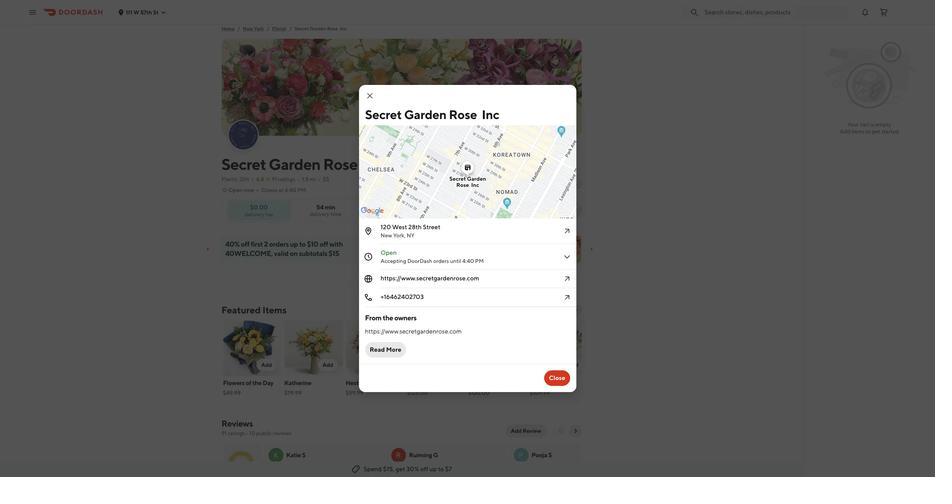 Task type: vqa. For each thing, say whether or not it's contained in the screenshot.
Extras And Sides Button
no



Task type: locate. For each thing, give the bounding box(es) containing it.
delivery left time
[[310, 211, 329, 217]]

orders up 'valid'
[[269, 240, 289, 248]]

to down 'cart'
[[866, 128, 871, 135]]

0 horizontal spatial 54
[[316, 204, 324, 211]]

min inside delivery 54 min
[[525, 210, 533, 216]]

4:40
[[285, 187, 296, 193], [462, 258, 474, 264]]

none radio containing pickup
[[541, 202, 582, 218]]

min right the 49
[[563, 210, 571, 216]]

2 vertical spatial click item image
[[562, 293, 572, 302]]

orders
[[269, 240, 289, 248], [433, 258, 449, 264]]

/ right the york on the left of page
[[267, 26, 269, 31]]

order for 4.8
[[344, 467, 356, 472]]

54
[[316, 204, 324, 211], [518, 210, 524, 216]]

order left spend
[[344, 467, 356, 472]]

2 add button from the left
[[318, 359, 338, 371]]

group
[[462, 207, 479, 213]]

1 horizontal spatial s
[[548, 452, 552, 459]]

$$
[[323, 176, 329, 182]]

s right pooja
[[548, 452, 552, 459]]

pm
[[297, 187, 306, 193], [475, 258, 484, 264]]

1 vertical spatial more
[[386, 346, 401, 354]]

1 horizontal spatial open
[[381, 249, 397, 257]]

min down $$
[[325, 204, 335, 211]]

add inside your cart is empty add items to get started
[[840, 128, 850, 135]]

more right read
[[386, 346, 401, 354]]

4:40 right at
[[285, 187, 296, 193]]

orders left until
[[433, 258, 449, 264]]

celine image
[[530, 321, 588, 376]]

91
[[272, 176, 277, 182], [221, 430, 227, 437]]

inc
[[340, 26, 347, 31], [482, 107, 499, 122], [363, 155, 384, 173], [471, 182, 479, 188], [471, 182, 479, 188]]

1 horizontal spatial orders
[[433, 258, 449, 264]]

0 vertical spatial 4:40
[[285, 187, 296, 193]]

$125.00
[[407, 390, 428, 396]]

the right of
[[252, 380, 262, 387]]

• closes at 4:40 pm
[[256, 187, 306, 193]]

0 horizontal spatial get
[[396, 466, 405, 473]]

delivery down $0.00 on the top of page
[[245, 211, 264, 218]]

to for $10
[[299, 240, 306, 248]]

54 left time
[[316, 204, 324, 211]]

1 vertical spatial the
[[252, 380, 262, 387]]

katie
[[286, 452, 301, 459]]

2 horizontal spatial doordash
[[444, 467, 465, 472]]

to left $7 on the left bottom
[[438, 466, 444, 473]]

to
[[866, 128, 871, 135], [299, 240, 306, 248], [438, 466, 444, 473]]

min inside pickup 49 min
[[563, 210, 571, 216]]

get right $15,
[[396, 466, 405, 473]]

1 • doordash order from the left
[[319, 467, 356, 472]]

florist
[[272, 26, 286, 31]]

pickup
[[555, 204, 572, 210]]

from
[[365, 314, 381, 322]]

0 horizontal spatial the
[[252, 380, 262, 387]]

0 horizontal spatial off
[[241, 240, 250, 248]]

1 horizontal spatial the
[[383, 314, 393, 322]]

54 left the 49
[[518, 210, 524, 216]]

0 horizontal spatial • doordash order
[[319, 467, 356, 472]]

pm right until
[[475, 258, 484, 264]]

111 w 57th st
[[126, 9, 159, 15]]

0 horizontal spatial orders
[[269, 240, 289, 248]]

click item image
[[562, 227, 572, 236], [562, 252, 572, 262], [562, 293, 572, 302]]

new
[[243, 26, 253, 31], [381, 232, 392, 239]]

open menu image
[[28, 8, 37, 17]]

notification bell image
[[861, 8, 870, 17]]

read more
[[370, 346, 401, 354]]

none radio containing delivery
[[506, 202, 545, 218]]

$49.99
[[223, 390, 241, 396]]

1 horizontal spatial • doordash order
[[441, 467, 479, 472]]

first
[[251, 240, 263, 248]]

1 horizontal spatial 4.8
[[256, 176, 264, 182]]

to left '$10' at the left
[[299, 240, 306, 248]]

more left info
[[552, 181, 566, 187]]

min
[[325, 204, 335, 211], [525, 210, 533, 216], [563, 210, 571, 216]]

1 vertical spatial ratings
[[228, 430, 245, 437]]

2
[[264, 240, 268, 248]]

0 vertical spatial new
[[243, 26, 253, 31]]

open up "accepting"
[[381, 249, 397, 257]]

to inside your cart is empty add items to get started
[[866, 128, 871, 135]]

0 horizontal spatial up
[[290, 240, 298, 248]]

/
[[238, 26, 240, 31], [267, 26, 269, 31], [289, 26, 292, 31]]

add review button
[[506, 425, 546, 437]]

120 west 28th street new york, ny
[[381, 224, 440, 239]]

$10
[[307, 240, 318, 248]]

1 delivery from the left
[[310, 211, 329, 217]]

https://www.secretgardenrose.com down open accepting doordash orders until 4:40 pm
[[381, 275, 479, 282]]

gift
[[240, 176, 249, 182]]

add for katherine
[[323, 362, 333, 368]]

read
[[370, 346, 385, 354]]

0 vertical spatial the
[[383, 314, 393, 322]]

1 horizontal spatial get
[[872, 128, 880, 135]]

time
[[330, 211, 342, 217]]

0 horizontal spatial to
[[299, 240, 306, 248]]

featured items
[[221, 305, 287, 316]]

add for $125.00
[[445, 362, 456, 368]]

28th
[[408, 224, 422, 231]]

1 s from the left
[[302, 452, 306, 459]]

1 vertical spatial orders
[[433, 258, 449, 264]]

open down florist, gift •
[[228, 187, 243, 193]]

p
[[519, 451, 523, 460]]

1 horizontal spatial /
[[267, 26, 269, 31]]

$15
[[328, 250, 339, 258]]

1 horizontal spatial 54
[[518, 210, 524, 216]]

$7
[[445, 466, 452, 473]]

order
[[480, 207, 495, 213], [344, 467, 356, 472], [466, 467, 479, 472]]

6 add button from the left
[[563, 359, 583, 371]]

1 horizontal spatial to
[[438, 466, 444, 473]]

s right katie
[[302, 452, 306, 459]]

0 horizontal spatial 4:40
[[285, 187, 296, 193]]

1 add button from the left
[[257, 359, 277, 371]]

0 vertical spatial up
[[290, 240, 298, 248]]

katherine
[[284, 380, 311, 387]]

open
[[228, 187, 243, 193], [381, 249, 397, 257]]

• doordash order for ruiming g
[[441, 467, 479, 472]]

off right 30%
[[420, 466, 428, 473]]

2 • doordash order from the left
[[441, 467, 479, 472]]

0 vertical spatial get
[[872, 128, 880, 135]]

1 horizontal spatial order
[[466, 467, 479, 472]]

0 horizontal spatial order
[[344, 467, 356, 472]]

save
[[426, 207, 438, 213]]

pooja
[[532, 452, 547, 459]]

1 horizontal spatial ratings
[[278, 176, 295, 182]]

0 vertical spatial open
[[228, 187, 243, 193]]

0 vertical spatial to
[[866, 128, 871, 135]]

1 horizontal spatial delivery
[[310, 211, 329, 217]]

1 horizontal spatial 4:40
[[462, 258, 474, 264]]

2 horizontal spatial /
[[289, 26, 292, 31]]

click item image down pickup 49 min
[[562, 227, 572, 236]]

the right from
[[383, 314, 393, 322]]

0 horizontal spatial s
[[302, 452, 306, 459]]

0 horizontal spatial 91
[[221, 430, 227, 437]]

up up on
[[290, 240, 298, 248]]

$120.00
[[468, 390, 489, 396]]

None radio
[[541, 202, 582, 218]]

1 vertical spatial 4.8
[[235, 460, 247, 469]]

0 vertical spatial more
[[552, 181, 566, 187]]

1 horizontal spatial new
[[381, 232, 392, 239]]

up down g
[[429, 466, 437, 473]]

more
[[552, 181, 566, 187], [386, 346, 401, 354]]

min left the 49
[[525, 210, 533, 216]]

owners
[[394, 314, 417, 322]]

1 horizontal spatial min
[[525, 210, 533, 216]]

1 / from the left
[[238, 26, 240, 31]]

/ right home
[[238, 26, 240, 31]]

2 horizontal spatial off
[[420, 466, 428, 473]]

2 click item image from the top
[[562, 252, 572, 262]]

doordash for ruiming g
[[444, 467, 465, 472]]

1 vertical spatial open
[[381, 249, 397, 257]]

read more button
[[365, 342, 406, 358]]

1 vertical spatial 91
[[221, 430, 227, 437]]

1.5 mi • $$
[[302, 176, 329, 182]]

now
[[244, 187, 254, 193]]

1 vertical spatial new
[[381, 232, 392, 239]]

https://www.secretgardenrose.com down owners
[[365, 328, 462, 335]]

info
[[567, 181, 577, 187]]

91 up closes
[[272, 176, 277, 182]]

2 delivery from the left
[[245, 211, 264, 218]]

4 add button from the left
[[441, 359, 461, 371]]

up inside 40% off first 2 orders up to $10 off with 40welcome, valid on subtotals $15
[[290, 240, 298, 248]]

next button of carousel image
[[572, 307, 579, 313]]

2 vertical spatial to
[[438, 466, 444, 473]]

0 horizontal spatial /
[[238, 26, 240, 31]]

4:40 right until
[[462, 258, 474, 264]]

• doordash order right 2/14/22
[[441, 467, 479, 472]]

g
[[433, 452, 438, 459]]

doordash inside open accepting doordash orders until 4:40 pm
[[407, 258, 432, 264]]

powered by google image
[[361, 207, 384, 215]]

fee
[[265, 211, 273, 218]]

0 horizontal spatial delivery
[[245, 211, 264, 218]]

0 horizontal spatial min
[[325, 204, 335, 211]]

2 horizontal spatial to
[[866, 128, 871, 135]]

open inside open accepting doordash orders until 4:40 pm
[[381, 249, 397, 257]]

more inside button
[[552, 181, 566, 187]]

0 horizontal spatial new
[[243, 26, 253, 31]]

1 horizontal spatial doordash
[[407, 258, 432, 264]]

0 horizontal spatial open
[[228, 187, 243, 193]]

pooja s
[[532, 452, 552, 459]]

click item image down click item icon
[[562, 293, 572, 302]]

ratings inside "reviews 91 ratings • 10 public reviews"
[[228, 430, 245, 437]]

map region
[[358, 61, 656, 260]]

0 vertical spatial click item image
[[562, 227, 572, 236]]

secret garden rose  inc image
[[221, 39, 582, 136], [228, 120, 258, 150]]

order right $7 on the left bottom
[[466, 467, 479, 472]]

91 down reviews
[[221, 430, 227, 437]]

0 horizontal spatial more
[[386, 346, 401, 354]]

get down is
[[872, 128, 880, 135]]

0 vertical spatial ratings
[[278, 176, 295, 182]]

0 vertical spatial pm
[[297, 187, 306, 193]]

1 horizontal spatial 91
[[272, 176, 277, 182]]

3 add button from the left
[[379, 359, 399, 371]]

2 horizontal spatial min
[[563, 210, 571, 216]]

new left the york on the left of page
[[243, 26, 253, 31]]

is
[[871, 121, 874, 128]]

order right group
[[480, 207, 495, 213]]

2 s from the left
[[548, 452, 552, 459]]

add button for celine
[[563, 359, 583, 371]]

save button
[[411, 202, 443, 218]]

5 add button from the left
[[502, 359, 522, 371]]

garden
[[310, 26, 326, 31], [404, 107, 447, 122], [269, 155, 320, 173], [467, 176, 486, 182], [467, 176, 486, 182]]

more info button
[[540, 178, 582, 190]]

ratings up • closes at 4:40 pm in the top of the page
[[278, 176, 295, 182]]

1 vertical spatial click item image
[[562, 252, 572, 262]]

to inside 40% off first 2 orders up to $10 off with 40welcome, valid on subtotals $15
[[299, 240, 306, 248]]

1 vertical spatial up
[[429, 466, 437, 473]]

hera image
[[468, 321, 527, 376]]

0 horizontal spatial ratings
[[228, 430, 245, 437]]

home link
[[221, 25, 235, 33]]

54 min delivery time
[[310, 204, 342, 217]]

secret garden rose  inc
[[365, 107, 499, 122], [221, 155, 384, 173], [449, 176, 486, 188], [449, 176, 486, 188]]

featured
[[221, 305, 261, 316]]

1 vertical spatial https://www.secretgardenrose.com
[[365, 328, 462, 335]]

/ right florist
[[289, 26, 292, 31]]

secret
[[295, 26, 309, 31], [365, 107, 402, 122], [221, 155, 266, 173], [449, 176, 466, 182], [449, 176, 466, 182]]

off up 40welcome,
[[241, 240, 250, 248]]

• doordash order left spend
[[319, 467, 356, 472]]

click item image up click item icon
[[562, 252, 572, 262]]

1 horizontal spatial off
[[320, 240, 328, 248]]

new down 120
[[381, 232, 392, 239]]

flowers of the day image
[[223, 321, 281, 376]]

1 click item image from the top
[[562, 227, 572, 236]]

doordash
[[407, 258, 432, 264], [321, 467, 343, 472], [444, 467, 465, 472]]

0 horizontal spatial doordash
[[321, 467, 343, 472]]

1 horizontal spatial more
[[552, 181, 566, 187]]

delivery
[[310, 211, 329, 217], [245, 211, 264, 218]]

2 horizontal spatial order
[[480, 207, 495, 213]]

get
[[872, 128, 880, 135], [396, 466, 405, 473]]

off right '$10' at the left
[[320, 240, 328, 248]]

accepting
[[381, 258, 406, 264]]

1 horizontal spatial pm
[[475, 258, 484, 264]]

None radio
[[506, 202, 545, 218]]

54 inside delivery 54 min
[[518, 210, 524, 216]]

florist, gift •
[[221, 176, 254, 182]]

mi
[[310, 176, 316, 182]]

new york link
[[243, 25, 264, 33]]

items
[[851, 128, 865, 135]]

1 vertical spatial pm
[[475, 258, 484, 264]]

click item image
[[562, 274, 572, 284]]

120
[[381, 224, 391, 231]]

ratings down reviews
[[228, 430, 245, 437]]

featured items heading
[[221, 304, 287, 316]]

0 vertical spatial orders
[[269, 240, 289, 248]]

ratings
[[278, 176, 295, 182], [228, 430, 245, 437]]

pm down 1.5
[[297, 187, 306, 193]]

1 vertical spatial 4:40
[[462, 258, 474, 264]]

0 vertical spatial 4.8
[[256, 176, 264, 182]]

1 horizontal spatial up
[[429, 466, 437, 473]]

2/14/22
[[424, 467, 440, 472]]

delivery 54 min
[[515, 204, 536, 216]]

1 vertical spatial to
[[299, 240, 306, 248]]



Task type: describe. For each thing, give the bounding box(es) containing it.
click item image for orders
[[562, 252, 572, 262]]

3 / from the left
[[289, 26, 292, 31]]

reviews
[[221, 419, 253, 429]]

your cart is empty add items to get started
[[840, 121, 899, 135]]

91 inside "reviews 91 ratings • 10 public reviews"
[[221, 430, 227, 437]]

secret garden rose  inc dialog
[[358, 61, 656, 392]]

0 vertical spatial https://www.secretgardenrose.com
[[381, 275, 479, 282]]

• doordash order for 4.8
[[319, 467, 356, 472]]

order for ruiming g
[[466, 467, 479, 472]]

0 horizontal spatial 4.8
[[235, 460, 247, 469]]

add for flowers of the day
[[261, 362, 272, 368]]

until
[[450, 258, 461, 264]]

katie s
[[286, 452, 306, 459]]

more info
[[552, 181, 577, 187]]

york,
[[393, 232, 406, 239]]

open for open now
[[228, 187, 243, 193]]

up for orders
[[290, 240, 298, 248]]

add for hestia
[[384, 362, 395, 368]]

close secret garden rose  inc image
[[365, 91, 374, 101]]

public
[[256, 430, 272, 437]]

r
[[396, 451, 401, 460]]

day
[[263, 380, 273, 387]]

review
[[523, 428, 541, 434]]

reviews 91 ratings • 10 public reviews
[[221, 419, 291, 437]]

celine $109.99
[[530, 380, 550, 396]]

30%
[[406, 466, 419, 473]]

hestia
[[346, 380, 363, 387]]

$99.99
[[346, 390, 363, 396]]

florist,
[[221, 176, 238, 182]]

$79.99
[[284, 390, 302, 396]]

s for k
[[302, 452, 306, 459]]

ny
[[407, 232, 415, 239]]

add button for $120.00
[[502, 359, 522, 371]]

0 items, open order cart image
[[879, 8, 888, 17]]

$0.00
[[250, 204, 268, 211]]

new inside 120 west 28th street new york, ny
[[381, 232, 392, 239]]

orders inside 40% off first 2 orders up to $10 off with 40welcome, valid on subtotals $15
[[269, 240, 289, 248]]

40%
[[225, 240, 240, 248]]

celine
[[530, 380, 547, 387]]

add review
[[511, 428, 541, 434]]

close button
[[544, 371, 570, 386]]

closes
[[261, 187, 277, 193]]

40welcome,
[[225, 250, 273, 258]]

from the owners
[[365, 314, 417, 322]]

get inside your cart is empty add items to get started
[[872, 128, 880, 135]]

jane image
[[407, 321, 465, 376]]

0 horizontal spatial pm
[[297, 187, 306, 193]]

+16462402703
[[381, 293, 424, 301]]

your
[[847, 121, 859, 128]]

more inside button
[[386, 346, 401, 354]]

$15,
[[383, 466, 394, 473]]

of
[[246, 380, 251, 387]]

w
[[133, 9, 139, 15]]

add for celine
[[568, 362, 579, 368]]

items
[[262, 305, 287, 316]]

to for $7
[[438, 466, 444, 473]]

min for pickup
[[563, 210, 571, 216]]

empty
[[875, 121, 891, 128]]

spend
[[363, 466, 382, 473]]

4:40 inside open accepting doordash orders until 4:40 pm
[[462, 258, 474, 264]]

hestia $99.99
[[346, 380, 363, 396]]

group order button
[[449, 202, 500, 218]]

select promotional banner element
[[378, 263, 425, 277]]

started
[[881, 128, 899, 135]]

at
[[279, 187, 283, 193]]

add button for flowers of the day
[[257, 359, 277, 371]]

1.5
[[302, 176, 309, 182]]

pickup 49 min
[[555, 204, 572, 216]]

54 inside 54 min delivery time
[[316, 204, 324, 211]]

0 vertical spatial 91
[[272, 176, 277, 182]]

k
[[273, 451, 278, 460]]

3 click item image from the top
[[562, 293, 572, 302]]

flowers of the day $49.99
[[223, 380, 273, 396]]

$109.99
[[530, 390, 550, 396]]

delivery inside 54 min delivery time
[[310, 211, 329, 217]]

open accepting doordash orders until 4:40 pm
[[381, 249, 484, 264]]

previous image
[[557, 428, 563, 434]]

1 vertical spatial get
[[396, 466, 405, 473]]

florist link
[[272, 25, 286, 33]]

ruiming
[[409, 452, 432, 459]]

flowers
[[223, 380, 245, 387]]

orders inside open accepting doordash orders until 4:40 pm
[[433, 258, 449, 264]]

york
[[254, 26, 264, 31]]

order methods option group
[[506, 202, 582, 218]]

valid
[[274, 250, 288, 258]]

delivery inside the $0.00 delivery fee
[[245, 211, 264, 218]]

111 w 57th st button
[[118, 9, 166, 15]]

up for off
[[429, 466, 437, 473]]

katherine image
[[284, 321, 343, 376]]

west
[[392, 224, 407, 231]]

49
[[556, 210, 562, 216]]

min inside 54 min delivery time
[[325, 204, 335, 211]]

click item image for street
[[562, 227, 572, 236]]

s for p
[[548, 452, 552, 459]]

close
[[549, 375, 565, 382]]

open for open accepting doordash orders until 4:40 pm
[[381, 249, 397, 257]]

delivery
[[515, 204, 536, 210]]

spend $15, get 30% off up to $7
[[363, 466, 452, 473]]

home / new york / florist / secret garden rose  inc
[[221, 26, 347, 31]]

next image
[[572, 428, 579, 434]]

add button for $125.00
[[441, 359, 461, 371]]

on
[[290, 250, 298, 258]]

• inside "reviews 91 ratings • 10 public reviews"
[[246, 430, 248, 437]]

with
[[329, 240, 343, 248]]

add button for katherine
[[318, 359, 338, 371]]

add for $120.00
[[506, 362, 517, 368]]

91 ratings •
[[272, 176, 300, 182]]

the inside flowers of the day $49.99
[[252, 380, 262, 387]]

add button for hestia
[[379, 359, 399, 371]]

min for delivery
[[525, 210, 533, 216]]

reviews
[[273, 430, 291, 437]]

2 / from the left
[[267, 26, 269, 31]]

street
[[423, 224, 440, 231]]

to for get
[[866, 128, 871, 135]]

hestia image
[[346, 321, 404, 376]]

doordash for 4.8
[[321, 467, 343, 472]]

st
[[153, 9, 159, 15]]

57th
[[140, 9, 152, 15]]

order inside button
[[480, 207, 495, 213]]

pm inside open accepting doordash orders until 4:40 pm
[[475, 258, 484, 264]]

cart
[[860, 121, 869, 128]]

reviews link
[[221, 419, 253, 429]]

open now
[[228, 187, 254, 193]]

ruiming g
[[409, 452, 438, 459]]

the inside secret garden rose  inc dialog
[[383, 314, 393, 322]]



